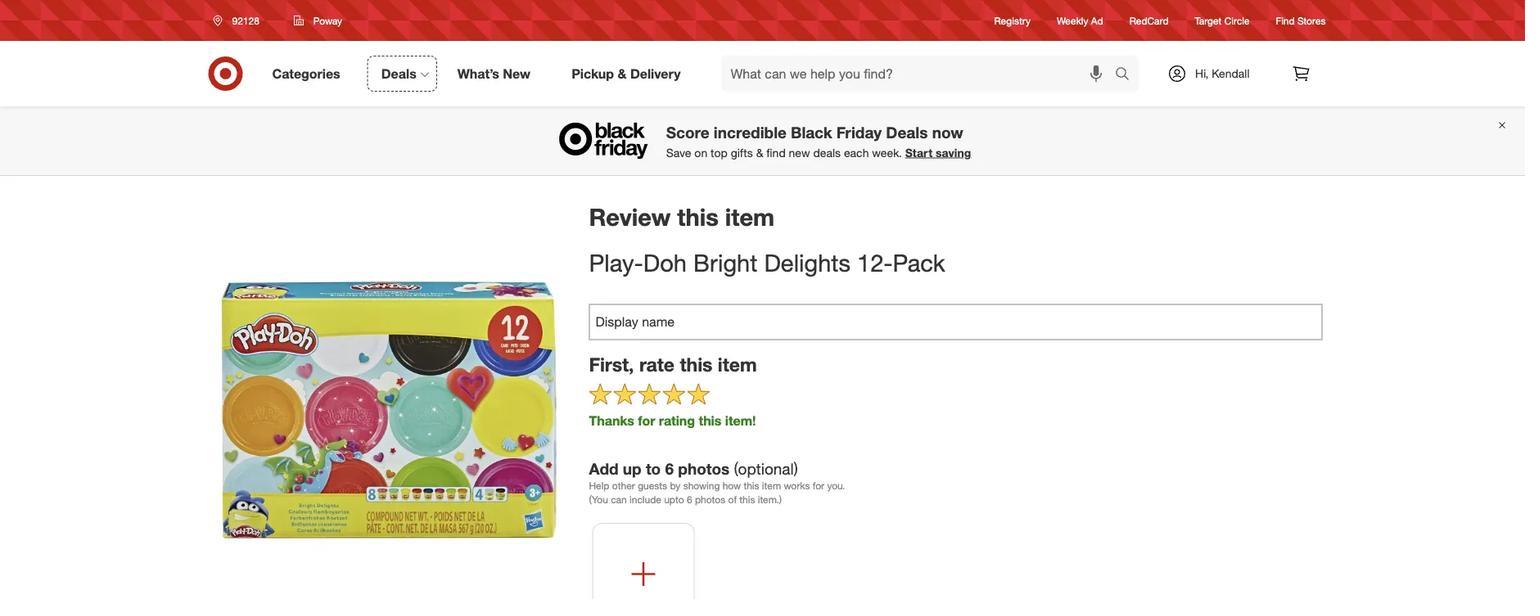 Task type: vqa. For each thing, say whether or not it's contained in the screenshot.
"Cream;"
no



Task type: describe. For each thing, give the bounding box(es) containing it.
item.)
[[758, 494, 782, 506]]

search button
[[1108, 56, 1148, 95]]

circle
[[1225, 14, 1250, 27]]

showing
[[684, 480, 720, 492]]

how
[[723, 480, 741, 492]]

weekly ad link
[[1057, 13, 1104, 27]]

of
[[729, 494, 737, 506]]

redcard
[[1130, 14, 1169, 27]]

upto
[[664, 494, 684, 506]]

item!
[[726, 413, 756, 429]]

guests
[[638, 480, 668, 492]]

12-
[[858, 248, 893, 277]]

delights
[[765, 248, 851, 277]]

ad
[[1092, 14, 1104, 27]]

play-doh bright delights 12-pack
[[589, 248, 946, 277]]

0 vertical spatial photos
[[678, 460, 730, 478]]

what's new link
[[444, 56, 551, 92]]

this right rate
[[680, 353, 713, 376]]

deals link
[[368, 56, 437, 92]]

black
[[791, 123, 833, 142]]

this up 'bright'
[[678, 202, 719, 231]]

redcard link
[[1130, 13, 1169, 27]]

play-
[[589, 248, 644, 277]]

to
[[646, 460, 661, 478]]

what's new
[[458, 66, 531, 82]]

92128
[[232, 14, 260, 27]]

start
[[906, 146, 933, 160]]

What can we help you find? suggestions appear below search field
[[721, 56, 1120, 92]]

target
[[1195, 14, 1222, 27]]

pack
[[893, 248, 946, 277]]

add
[[589, 460, 619, 478]]

weekly ad
[[1057, 14, 1104, 27]]

score incredible black friday deals now save on top gifts & find new deals each week. start saving
[[667, 123, 972, 160]]

0 vertical spatial item
[[726, 202, 775, 231]]

first, rate this item
[[589, 353, 757, 376]]

incredible
[[714, 123, 787, 142]]

new
[[789, 146, 811, 160]]

can
[[611, 494, 627, 506]]

help
[[589, 480, 610, 492]]

on
[[695, 146, 708, 160]]

save
[[667, 146, 692, 160]]

pickup & delivery link
[[558, 56, 702, 92]]

new
[[503, 66, 531, 82]]

deals
[[814, 146, 841, 160]]

rating
[[659, 413, 695, 429]]

pickup & delivery
[[572, 66, 681, 82]]

item inside add up to 6 photos (optional) help other guests by showing how this item works for you. (you can include upto 6 photos of this item.)
[[762, 480, 782, 492]]

delivery
[[631, 66, 681, 82]]



Task type: locate. For each thing, give the bounding box(es) containing it.
find stores link
[[1277, 13, 1327, 27]]

1 horizontal spatial deals
[[887, 123, 928, 142]]

1 vertical spatial for
[[813, 480, 825, 492]]

1 horizontal spatial for
[[813, 480, 825, 492]]

1 vertical spatial deals
[[887, 123, 928, 142]]

kendall
[[1212, 66, 1250, 81]]

0 vertical spatial &
[[618, 66, 627, 82]]

what's
[[458, 66, 500, 82]]

friday
[[837, 123, 882, 142]]

hi,
[[1196, 66, 1209, 81]]

&
[[618, 66, 627, 82], [757, 146, 764, 160]]

deals inside score incredible black friday deals now save on top gifts & find new deals each week. start saving
[[887, 123, 928, 142]]

0 horizontal spatial deals
[[381, 66, 417, 82]]

now
[[933, 123, 964, 142]]

by
[[670, 480, 681, 492]]

saving
[[936, 146, 972, 160]]

2 vertical spatial item
[[762, 480, 782, 492]]

photos
[[678, 460, 730, 478], [695, 494, 726, 506]]

hi, kendall
[[1196, 66, 1250, 81]]

poway
[[314, 14, 342, 27]]

0 vertical spatial deals
[[381, 66, 417, 82]]

include
[[630, 494, 662, 506]]

& inside score incredible black friday deals now save on top gifts & find new deals each week. start saving
[[757, 146, 764, 160]]

first,
[[589, 353, 634, 376]]

for left you.
[[813, 480, 825, 492]]

stores
[[1298, 14, 1327, 27]]

target circle link
[[1195, 13, 1250, 27]]

other
[[612, 480, 635, 492]]

review this item
[[589, 202, 775, 231]]

top
[[711, 146, 728, 160]]

review
[[589, 202, 671, 231]]

1 vertical spatial 6
[[687, 494, 693, 506]]

deals left what's
[[381, 66, 417, 82]]

1 horizontal spatial &
[[757, 146, 764, 160]]

0 vertical spatial for
[[638, 413, 656, 429]]

for left rating on the bottom left
[[638, 413, 656, 429]]

weekly
[[1057, 14, 1089, 27]]

doh
[[644, 248, 687, 277]]

target circle
[[1195, 14, 1250, 27]]

1 vertical spatial photos
[[695, 494, 726, 506]]

this left item!
[[699, 413, 722, 429]]

6 right the to
[[666, 460, 674, 478]]

photos down showing
[[695, 494, 726, 506]]

find
[[1277, 14, 1296, 27]]

this right 'of'
[[740, 494, 756, 506]]

registry link
[[995, 13, 1031, 27]]

rate
[[640, 353, 675, 376]]

categories link
[[258, 56, 361, 92]]

registry
[[995, 14, 1031, 27]]

gifts
[[731, 146, 753, 160]]

0 horizontal spatial for
[[638, 413, 656, 429]]

1 vertical spatial item
[[718, 353, 757, 376]]

deals
[[381, 66, 417, 82], [887, 123, 928, 142]]

92128 button
[[203, 6, 277, 35]]

1 horizontal spatial 6
[[687, 494, 693, 506]]

works
[[784, 480, 810, 492]]

categories
[[272, 66, 341, 82]]

(optional)
[[734, 460, 799, 478]]

0 horizontal spatial &
[[618, 66, 627, 82]]

deals up start
[[887, 123, 928, 142]]

each
[[844, 146, 869, 160]]

search
[[1108, 67, 1148, 83]]

find
[[767, 146, 786, 160]]

this right how
[[744, 480, 760, 492]]

item up item.)
[[762, 480, 782, 492]]

0 horizontal spatial 6
[[666, 460, 674, 478]]

6 right "upto"
[[687, 494, 693, 506]]

item
[[726, 202, 775, 231], [718, 353, 757, 376], [762, 480, 782, 492]]

pickup
[[572, 66, 614, 82]]

week.
[[873, 146, 903, 160]]

poway button
[[283, 6, 353, 35]]

item up item!
[[718, 353, 757, 376]]

bright
[[694, 248, 758, 277]]

None text field
[[589, 304, 1323, 340]]

photos up showing
[[678, 460, 730, 478]]

thanks
[[589, 413, 635, 429]]

& right the 'pickup'
[[618, 66, 627, 82]]

up
[[623, 460, 642, 478]]

1 vertical spatial &
[[757, 146, 764, 160]]

(you
[[589, 494, 608, 506]]

this
[[678, 202, 719, 231], [680, 353, 713, 376], [699, 413, 722, 429], [744, 480, 760, 492], [740, 494, 756, 506]]

6
[[666, 460, 674, 478], [687, 494, 693, 506]]

score
[[667, 123, 710, 142]]

& left find
[[757, 146, 764, 160]]

you.
[[828, 480, 846, 492]]

item up play-doh bright delights 12-pack
[[726, 202, 775, 231]]

add up to 6 photos (optional) help other guests by showing how this item works for you. (you can include upto 6 photos of this item.)
[[589, 460, 846, 506]]

for
[[638, 413, 656, 429], [813, 480, 825, 492]]

0 vertical spatial 6
[[666, 460, 674, 478]]

thanks for rating this item!
[[589, 413, 756, 429]]

find stores
[[1277, 14, 1327, 27]]

for inside add up to 6 photos (optional) help other guests by showing how this item works for you. (you can include upto 6 photos of this item.)
[[813, 480, 825, 492]]



